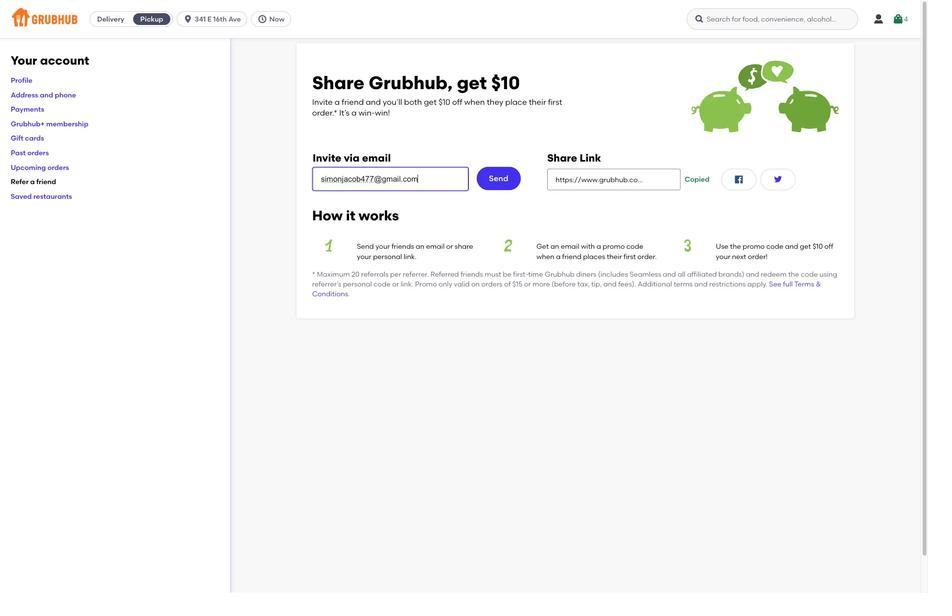Task type: vqa. For each thing, say whether or not it's contained in the screenshot.
middle Or
yes



Task type: locate. For each thing, give the bounding box(es) containing it.
None text field
[[548, 169, 681, 190]]

send inside "send your friends an email or share your personal link."
[[357, 242, 374, 251]]

&
[[816, 280, 821, 288]]

or
[[446, 242, 453, 251], [392, 280, 399, 288], [524, 280, 531, 288]]

personal down 20
[[343, 280, 372, 288]]

referrer's
[[312, 280, 341, 288]]

2 horizontal spatial get
[[800, 242, 811, 251]]

get
[[457, 72, 487, 94], [424, 97, 437, 107], [800, 242, 811, 251]]

1 horizontal spatial or
[[446, 242, 453, 251]]

1 vertical spatial link.
[[401, 280, 414, 288]]

code up order.
[[627, 242, 644, 251]]

share grubhub and save image
[[692, 59, 839, 133]]

1 horizontal spatial email
[[426, 242, 445, 251]]

.
[[348, 290, 350, 298]]

off
[[452, 97, 463, 107], [825, 242, 834, 251]]

$10 up place
[[491, 72, 520, 94]]

gift cards link
[[11, 134, 44, 142]]

win!
[[375, 108, 390, 118]]

orders up "upcoming orders"
[[27, 148, 49, 157]]

0 vertical spatial off
[[452, 97, 463, 107]]

1 horizontal spatial their
[[607, 252, 622, 260]]

they
[[487, 97, 504, 107]]

0 vertical spatial when
[[465, 97, 485, 107]]

order.*
[[312, 108, 338, 118]]

0 horizontal spatial svg image
[[258, 14, 267, 24]]

0 vertical spatial share
[[312, 72, 365, 94]]

email
[[362, 151, 391, 164], [426, 242, 445, 251], [561, 242, 580, 251]]

their
[[529, 97, 547, 107], [607, 252, 622, 260]]

their inside "share grubhub, get $10 invite a friend and you'll both get $10 off when they place their first order.* it's a win-win!"
[[529, 97, 547, 107]]

email inside "send your friends an email or share your personal link."
[[426, 242, 445, 251]]

send inside button
[[489, 174, 509, 183]]

0 vertical spatial their
[[529, 97, 547, 107]]

email left share
[[426, 242, 445, 251]]

0 vertical spatial get
[[457, 72, 487, 94]]

friends inside "send your friends an email or share your personal link."
[[392, 242, 414, 251]]

1 horizontal spatial send
[[489, 174, 509, 183]]

orders
[[27, 148, 49, 157], [48, 163, 69, 171], [482, 280, 503, 288]]

their right place
[[529, 97, 547, 107]]

1 horizontal spatial your
[[376, 242, 390, 251]]

0 horizontal spatial share
[[312, 72, 365, 94]]

address
[[11, 91, 38, 99]]

order.
[[638, 252, 657, 260]]

svg image
[[873, 13, 885, 25], [893, 13, 905, 25], [183, 14, 193, 24], [733, 174, 745, 185]]

off inside the use the promo code and get $10 off your next order!
[[825, 242, 834, 251]]

0 horizontal spatial or
[[392, 280, 399, 288]]

get right both
[[424, 97, 437, 107]]

profile link
[[11, 76, 32, 84]]

code inside get an email with a promo code when a friend places their first order.
[[627, 242, 644, 251]]

gift cards
[[11, 134, 44, 142]]

share inside "share grubhub, get $10 invite a friend and you'll both get $10 off when they place their first order.* it's a win-win!"
[[312, 72, 365, 94]]

invite up order.*
[[312, 97, 333, 107]]

orders up refer a friend link
[[48, 163, 69, 171]]

1 horizontal spatial first
[[624, 252, 636, 260]]

an right get
[[551, 242, 559, 251]]

the up next
[[731, 242, 741, 251]]

1 horizontal spatial an
[[551, 242, 559, 251]]

payments
[[11, 105, 44, 113]]

code up terms
[[801, 270, 818, 278]]

and inside the use the promo code and get $10 off your next order!
[[785, 242, 799, 251]]

tax,
[[578, 280, 590, 288]]

an
[[416, 242, 425, 251], [551, 242, 559, 251]]

gift
[[11, 134, 23, 142]]

and left all
[[663, 270, 676, 278]]

upcoming
[[11, 163, 46, 171]]

1 vertical spatial friends
[[461, 270, 483, 278]]

using
[[820, 270, 838, 278]]

2 vertical spatial $10
[[813, 242, 823, 251]]

must
[[485, 270, 501, 278]]

0 vertical spatial link.
[[404, 252, 417, 260]]

upcoming orders link
[[11, 163, 69, 171]]

share for grubhub,
[[312, 72, 365, 94]]

redeem
[[761, 270, 787, 278]]

how it works
[[312, 207, 399, 223]]

share grubhub, get $10 invite a friend and you'll both get $10 off when they place their first order.* it's a win-win!
[[312, 72, 563, 118]]

and down (includes
[[604, 280, 617, 288]]

full
[[784, 280, 793, 288]]

friend inside "share grubhub, get $10 invite a friend and you'll both get $10 off when they place their first order.* it's a win-win!"
[[342, 97, 364, 107]]

their inside get an email with a promo code when a friend places their first order.
[[607, 252, 622, 260]]

0 horizontal spatial promo
[[603, 242, 625, 251]]

0 horizontal spatial the
[[731, 242, 741, 251]]

when down get
[[537, 252, 555, 260]]

maximum
[[317, 270, 350, 278]]

0 horizontal spatial an
[[416, 242, 425, 251]]

use
[[716, 242, 729, 251]]

all
[[678, 270, 686, 278]]

code inside the use the promo code and get $10 off your next order!
[[767, 242, 784, 251]]

1 horizontal spatial the
[[789, 270, 800, 278]]

20
[[352, 270, 360, 278]]

promo up places at the top
[[603, 242, 625, 251]]

friends
[[392, 242, 414, 251], [461, 270, 483, 278]]

email inside get an email with a promo code when a friend places their first order.
[[561, 242, 580, 251]]

now button
[[251, 11, 295, 27]]

send for send
[[489, 174, 509, 183]]

their up (includes
[[607, 252, 622, 260]]

your down the use
[[716, 252, 731, 260]]

the up "full"
[[789, 270, 800, 278]]

1 horizontal spatial personal
[[373, 252, 402, 260]]

off inside "share grubhub, get $10 invite a friend and you'll both get $10 off when they place their first order.* it's a win-win!"
[[452, 97, 463, 107]]

you'll
[[383, 97, 402, 107]]

referred
[[431, 270, 459, 278]]

when inside "share grubhub, get $10 invite a friend and you'll both get $10 off when they place their first order.* it's a win-win!"
[[465, 97, 485, 107]]

share
[[455, 242, 473, 251]]

your account
[[11, 53, 89, 68]]

1 vertical spatial share
[[548, 151, 577, 164]]

first
[[548, 97, 563, 107], [624, 252, 636, 260]]

and up apply.
[[746, 270, 760, 278]]

Search for food, convenience, alcohol... search field
[[687, 8, 859, 30]]

win-
[[359, 108, 375, 118]]

friend up saved restaurants link
[[36, 177, 56, 186]]

first-
[[513, 270, 528, 278]]

341
[[195, 15, 206, 23]]

1 horizontal spatial $10
[[491, 72, 520, 94]]

fees).
[[619, 280, 636, 288]]

0 horizontal spatial your
[[357, 252, 372, 260]]

more
[[533, 280, 550, 288]]

2 horizontal spatial $10
[[813, 242, 823, 251]]

grubhub+ membership link
[[11, 120, 88, 128]]

* maximum 20 referrals per referrer. referred friends must be first-time grubhub diners (includes seamless and all affiliated brands) and redeem the code using referrer's personal code or link. promo only valid on orders of $15 or more (before tax, tip, and fees). additional terms and restrictions apply.
[[312, 270, 838, 288]]

friend inside get an email with a promo code when a friend places their first order.
[[562, 252, 582, 260]]

1 an from the left
[[416, 242, 425, 251]]

1 horizontal spatial promo
[[743, 242, 765, 251]]

first right place
[[548, 97, 563, 107]]

1 vertical spatial send
[[357, 242, 374, 251]]

a
[[335, 97, 340, 107], [352, 108, 357, 118], [30, 177, 35, 186], [597, 242, 601, 251], [556, 252, 561, 260]]

1 vertical spatial their
[[607, 252, 622, 260]]

get up they
[[457, 72, 487, 94]]

promo
[[603, 242, 625, 251], [743, 242, 765, 251]]

when inside get an email with a promo code when a friend places their first order.
[[537, 252, 555, 260]]

code down referrals
[[374, 280, 391, 288]]

1 vertical spatial friend
[[36, 177, 56, 186]]

link.
[[404, 252, 417, 260], [401, 280, 414, 288]]

send your friends an email or share your personal link.
[[357, 242, 473, 260]]

send button
[[477, 167, 521, 190]]

copied
[[685, 175, 710, 183]]

0 horizontal spatial $10
[[439, 97, 451, 107]]

affiliated
[[687, 270, 717, 278]]

2 horizontal spatial svg image
[[773, 174, 784, 185]]

code up order!
[[767, 242, 784, 251]]

0 horizontal spatial email
[[362, 151, 391, 164]]

1 vertical spatial first
[[624, 252, 636, 260]]

share left link
[[548, 151, 577, 164]]

orders for past orders
[[27, 148, 49, 157]]

and
[[40, 91, 53, 99], [366, 97, 381, 107], [785, 242, 799, 251], [663, 270, 676, 278], [746, 270, 760, 278], [604, 280, 617, 288], [695, 280, 708, 288]]

2 horizontal spatial your
[[716, 252, 731, 260]]

orders for upcoming orders
[[48, 163, 69, 171]]

and left phone
[[40, 91, 53, 99]]

friend up it's
[[342, 97, 364, 107]]

2 horizontal spatial or
[[524, 280, 531, 288]]

the inside the use the promo code and get $10 off your next order!
[[731, 242, 741, 251]]

your up referrals
[[376, 242, 390, 251]]

1 promo from the left
[[603, 242, 625, 251]]

2 horizontal spatial email
[[561, 242, 580, 251]]

1 horizontal spatial when
[[537, 252, 555, 260]]

and up redeem
[[785, 242, 799, 251]]

1 vertical spatial the
[[789, 270, 800, 278]]

1 horizontal spatial off
[[825, 242, 834, 251]]

1 vertical spatial get
[[424, 97, 437, 107]]

1 vertical spatial orders
[[48, 163, 69, 171]]

personal up per
[[373, 252, 402, 260]]

0 vertical spatial personal
[[373, 252, 402, 260]]

promo up order!
[[743, 242, 765, 251]]

get an email with a promo code when a friend places their first order.
[[537, 242, 657, 260]]

0 vertical spatial friends
[[392, 242, 414, 251]]

link
[[580, 151, 601, 164]]

a right it's
[[352, 108, 357, 118]]

2 vertical spatial friend
[[562, 252, 582, 260]]

email left with
[[561, 242, 580, 251]]

0 vertical spatial $10
[[491, 72, 520, 94]]

or right $15
[[524, 280, 531, 288]]

cards
[[25, 134, 44, 142]]

0 vertical spatial the
[[731, 242, 741, 251]]

2 horizontal spatial friend
[[562, 252, 582, 260]]

0 horizontal spatial their
[[529, 97, 547, 107]]

0 vertical spatial send
[[489, 174, 509, 183]]

orders down must on the right top
[[482, 280, 503, 288]]

your up 20
[[357, 252, 372, 260]]

an up referrer.
[[416, 242, 425, 251]]

(includes
[[598, 270, 628, 278]]

svg image
[[258, 14, 267, 24], [695, 14, 705, 24], [773, 174, 784, 185]]

1 vertical spatial when
[[537, 252, 555, 260]]

see full terms & conditions
[[312, 280, 821, 298]]

1 vertical spatial off
[[825, 242, 834, 251]]

1 horizontal spatial share
[[548, 151, 577, 164]]

off up using
[[825, 242, 834, 251]]

address and phone
[[11, 91, 76, 99]]

0 horizontal spatial send
[[357, 242, 374, 251]]

0 horizontal spatial friends
[[392, 242, 414, 251]]

first inside "share grubhub, get $10 invite a friend and you'll both get $10 off when they place their first order.* it's a win-win!"
[[548, 97, 563, 107]]

0 vertical spatial first
[[548, 97, 563, 107]]

share up it's
[[312, 72, 365, 94]]

off left they
[[452, 97, 463, 107]]

friends up on
[[461, 270, 483, 278]]

link. down referrer.
[[401, 280, 414, 288]]

svg image inside 4 button
[[893, 13, 905, 25]]

via
[[344, 151, 360, 164]]

order!
[[748, 252, 768, 260]]

0 horizontal spatial off
[[452, 97, 463, 107]]

0 horizontal spatial when
[[465, 97, 485, 107]]

$10 right both
[[439, 97, 451, 107]]

2 an from the left
[[551, 242, 559, 251]]

1 horizontal spatial friends
[[461, 270, 483, 278]]

1 horizontal spatial friend
[[342, 97, 364, 107]]

personal inside the * maximum 20 referrals per referrer. referred friends must be first-time grubhub diners (includes seamless and all affiliated brands) and redeem the code using referrer's personal code or link. promo only valid on orders of $15 or more (before tax, tip, and fees). additional terms and restrictions apply.
[[343, 280, 372, 288]]

2 vertical spatial get
[[800, 242, 811, 251]]

and up win-
[[366, 97, 381, 107]]

invite left via at the top left of page
[[313, 151, 342, 164]]

first left order.
[[624, 252, 636, 260]]

$10 up using
[[813, 242, 823, 251]]

1 vertical spatial personal
[[343, 280, 372, 288]]

0 vertical spatial orders
[[27, 148, 49, 157]]

link. up referrer.
[[404, 252, 417, 260]]

email right via at the top left of page
[[362, 151, 391, 164]]

friends up per
[[392, 242, 414, 251]]

when left they
[[465, 97, 485, 107]]

per
[[390, 270, 401, 278]]

friends inside the * maximum 20 referrals per referrer. referred friends must be first-time grubhub diners (includes seamless and all affiliated brands) and redeem the code using referrer's personal code or link. promo only valid on orders of $15 or more (before tax, tip, and fees). additional terms and restrictions apply.
[[461, 270, 483, 278]]

2 vertical spatial orders
[[482, 280, 503, 288]]

on
[[472, 280, 480, 288]]

Enter your friend's email email field
[[313, 167, 469, 191]]

1 horizontal spatial svg image
[[695, 14, 705, 24]]

share link
[[548, 151, 601, 164]]

friend down with
[[562, 252, 582, 260]]

0 vertical spatial invite
[[312, 97, 333, 107]]

0 horizontal spatial first
[[548, 97, 563, 107]]

or left share
[[446, 242, 453, 251]]

send for send your friends an email or share your personal link.
[[357, 242, 374, 251]]

membership
[[46, 120, 88, 128]]

0 vertical spatial friend
[[342, 97, 364, 107]]

svg image inside 341 e 16th ave button
[[183, 14, 193, 24]]

0 horizontal spatial personal
[[343, 280, 372, 288]]

referrals
[[361, 270, 389, 278]]

share
[[312, 72, 365, 94], [548, 151, 577, 164]]

friend
[[342, 97, 364, 107], [36, 177, 56, 186], [562, 252, 582, 260]]

(before
[[552, 280, 576, 288]]

or down per
[[392, 280, 399, 288]]

2 promo from the left
[[743, 242, 765, 251]]

pickup
[[140, 15, 163, 23]]

get up terms
[[800, 242, 811, 251]]

link. inside "send your friends an email or share your personal link."
[[404, 252, 417, 260]]



Task type: describe. For each thing, give the bounding box(es) containing it.
brands)
[[719, 270, 745, 278]]

grubhub+
[[11, 120, 45, 128]]

orders inside the * maximum 20 referrals per referrer. referred friends must be first-time grubhub diners (includes seamless and all affiliated brands) and redeem the code using referrer's personal code or link. promo only valid on orders of $15 or more (before tax, tip, and fees). additional terms and restrictions apply.
[[482, 280, 503, 288]]

341 e 16th ave
[[195, 15, 241, 23]]

a right refer
[[30, 177, 35, 186]]

see
[[770, 280, 782, 288]]

saved restaurants link
[[11, 192, 72, 200]]

a up grubhub at the right top of page
[[556, 252, 561, 260]]

time
[[528, 270, 543, 278]]

$10 inside the use the promo code and get $10 off your next order!
[[813, 242, 823, 251]]

and down affiliated
[[695, 280, 708, 288]]

restrictions
[[710, 280, 746, 288]]

personal inside "send your friends an email or share your personal link."
[[373, 252, 402, 260]]

past orders link
[[11, 148, 49, 157]]

0 horizontal spatial friend
[[36, 177, 56, 186]]

main navigation navigation
[[0, 0, 921, 38]]

grubhub
[[545, 270, 575, 278]]

payments link
[[11, 105, 44, 113]]

copied button
[[681, 169, 714, 190]]

saved restaurants
[[11, 192, 72, 200]]

terms
[[795, 280, 815, 288]]

only
[[439, 280, 453, 288]]

restaurants
[[33, 192, 72, 200]]

invite via email
[[313, 151, 391, 164]]

account
[[40, 53, 89, 68]]

$15
[[513, 280, 523, 288]]

grubhub,
[[369, 72, 453, 94]]

refer a friend link
[[11, 177, 56, 186]]

step 2 image
[[492, 239, 525, 252]]

1 vertical spatial invite
[[313, 151, 342, 164]]

it's
[[339, 108, 350, 118]]

an inside get an email with a promo code when a friend places their first order.
[[551, 242, 559, 251]]

diners
[[576, 270, 597, 278]]

refer
[[11, 177, 29, 186]]

both
[[404, 97, 422, 107]]

places
[[583, 252, 606, 260]]

get inside the use the promo code and get $10 off your next order!
[[800, 242, 811, 251]]

works
[[359, 207, 399, 223]]

promo inside get an email with a promo code when a friend places their first order.
[[603, 242, 625, 251]]

step 1 image
[[312, 239, 345, 252]]

and inside "share grubhub, get $10 invite a friend and you'll both get $10 off when they place their first order.* it's a win-win!"
[[366, 97, 381, 107]]

phone
[[55, 91, 76, 99]]

upcoming orders
[[11, 163, 69, 171]]

how
[[312, 207, 343, 223]]

share for link
[[548, 151, 577, 164]]

a up it's
[[335, 97, 340, 107]]

promo
[[415, 280, 437, 288]]

or inside "send your friends an email or share your personal link."
[[446, 242, 453, 251]]

conditions
[[312, 290, 348, 298]]

seamless
[[630, 270, 662, 278]]

promo inside the use the promo code and get $10 off your next order!
[[743, 242, 765, 251]]

terms
[[674, 280, 693, 288]]

be
[[503, 270, 512, 278]]

of
[[504, 280, 511, 288]]

1 horizontal spatial get
[[457, 72, 487, 94]]

refer a friend
[[11, 177, 56, 186]]

pickup button
[[131, 11, 172, 27]]

additional
[[638, 280, 672, 288]]

an inside "send your friends an email or share your personal link."
[[416, 242, 425, 251]]

your inside the use the promo code and get $10 off your next order!
[[716, 252, 731, 260]]

get
[[537, 242, 549, 251]]

*
[[312, 270, 315, 278]]

delivery button
[[90, 11, 131, 27]]

now
[[269, 15, 285, 23]]

e
[[208, 15, 212, 23]]

invite inside "share grubhub, get $10 invite a friend and you'll both get $10 off when they place their first order.* it's a win-win!"
[[312, 97, 333, 107]]

place
[[506, 97, 527, 107]]

see full terms & conditions link
[[312, 280, 821, 298]]

profile
[[11, 76, 32, 84]]

link. inside the * maximum 20 referrals per referrer. referred friends must be first-time grubhub diners (includes seamless and all affiliated brands) and redeem the code using referrer's personal code or link. promo only valid on orders of $15 or more (before tax, tip, and fees). additional terms and restrictions apply.
[[401, 280, 414, 288]]

referrer.
[[403, 270, 429, 278]]

past orders
[[11, 148, 49, 157]]

a right with
[[597, 242, 601, 251]]

ave
[[229, 15, 241, 23]]

it
[[346, 207, 356, 223]]

0 horizontal spatial get
[[424, 97, 437, 107]]

the inside the * maximum 20 referrals per referrer. referred friends must be first-time grubhub diners (includes seamless and all affiliated brands) and redeem the code using referrer's personal code or link. promo only valid on orders of $15 or more (before tax, tip, and fees). additional terms and restrictions apply.
[[789, 270, 800, 278]]

with
[[581, 242, 595, 251]]

4
[[905, 15, 909, 23]]

email for get an email with a promo code when a friend places their first order.
[[561, 242, 580, 251]]

next
[[732, 252, 747, 260]]

svg image inside now button
[[258, 14, 267, 24]]

valid
[[454, 280, 470, 288]]

email for invite via email
[[362, 151, 391, 164]]

first inside get an email with a promo code when a friend places their first order.
[[624, 252, 636, 260]]

apply.
[[748, 280, 768, 288]]

tip,
[[592, 280, 602, 288]]

your
[[11, 53, 37, 68]]

use the promo code and get $10 off your next order!
[[716, 242, 834, 260]]

step 3 image
[[671, 239, 705, 252]]

past
[[11, 148, 26, 157]]

address and phone link
[[11, 91, 76, 99]]

delivery
[[97, 15, 124, 23]]

1 vertical spatial $10
[[439, 97, 451, 107]]



